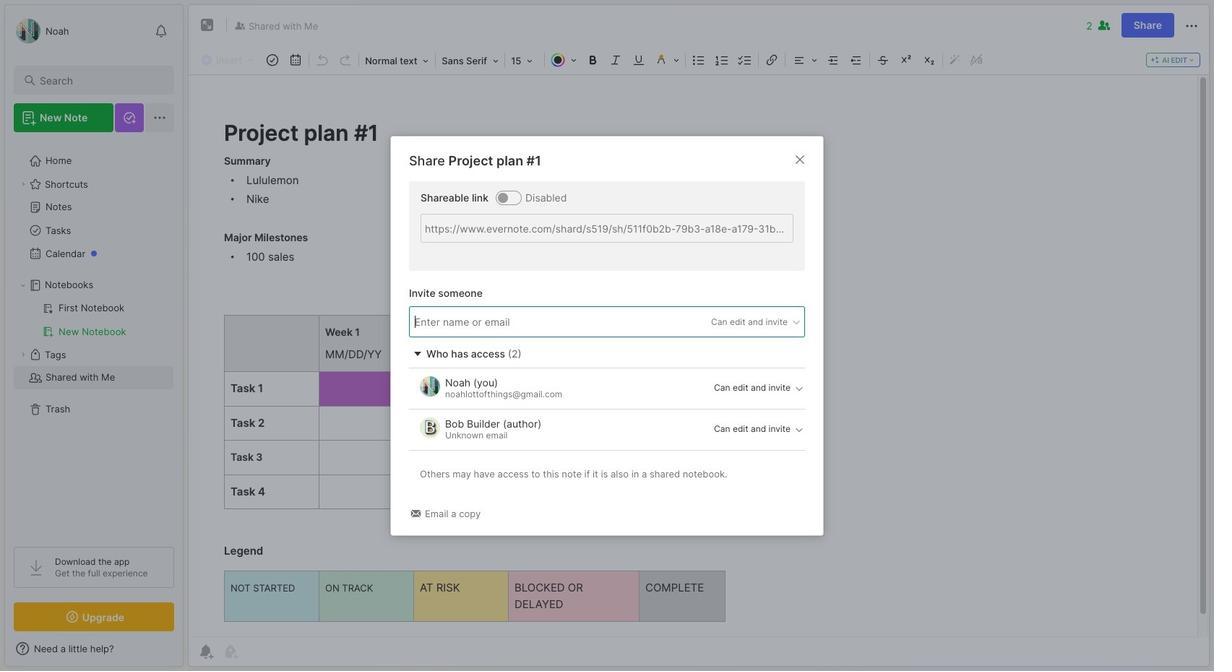 Task type: vqa. For each thing, say whether or not it's contained in the screenshot.
the Outdent Icon
yes



Task type: describe. For each thing, give the bounding box(es) containing it.
Search text field
[[40, 74, 161, 88]]

italic image
[[606, 50, 626, 70]]

add tag image
[[222, 644, 239, 661]]

font size image
[[507, 51, 543, 69]]

insert link image
[[762, 50, 783, 70]]

task image
[[263, 50, 283, 70]]

Note Editor text field
[[189, 74, 1210, 637]]

heading level image
[[361, 51, 434, 69]]

none search field inside main element
[[40, 72, 161, 89]]

alignment image
[[788, 50, 822, 70]]

Add tag field
[[414, 314, 587, 330]]

tree inside main element
[[5, 141, 183, 534]]

expand note image
[[199, 17, 216, 34]]

subscript image
[[920, 50, 940, 70]]

shared link switcher image
[[498, 192, 508, 203]]

font family image
[[438, 51, 503, 69]]



Task type: locate. For each thing, give the bounding box(es) containing it.
close image
[[792, 151, 809, 168]]

calendar event image
[[286, 50, 306, 70]]

underline image
[[629, 50, 649, 70]]

tree
[[5, 141, 183, 534]]

numbered list image
[[712, 50, 733, 70]]

main element
[[0, 0, 188, 672]]

indent image
[[824, 50, 844, 70]]

expand notebooks image
[[19, 281, 27, 290]]

None search field
[[40, 72, 161, 89]]

Shared URL text field
[[421, 214, 794, 243]]

expand tags image
[[19, 351, 27, 359]]

note window element
[[188, 4, 1211, 667]]

group
[[14, 297, 174, 343]]

checklist image
[[736, 50, 756, 70]]

strikethrough image
[[874, 50, 894, 70]]

outdent image
[[847, 50, 867, 70]]

highlight image
[[651, 50, 684, 70]]

font color image
[[547, 50, 582, 70]]

group inside main element
[[14, 297, 174, 343]]

add a reminder image
[[197, 644, 215, 661]]

bold image
[[583, 50, 603, 70]]

bulleted list image
[[689, 50, 710, 70]]

insert image
[[197, 51, 261, 69]]

superscript image
[[897, 50, 917, 70]]



